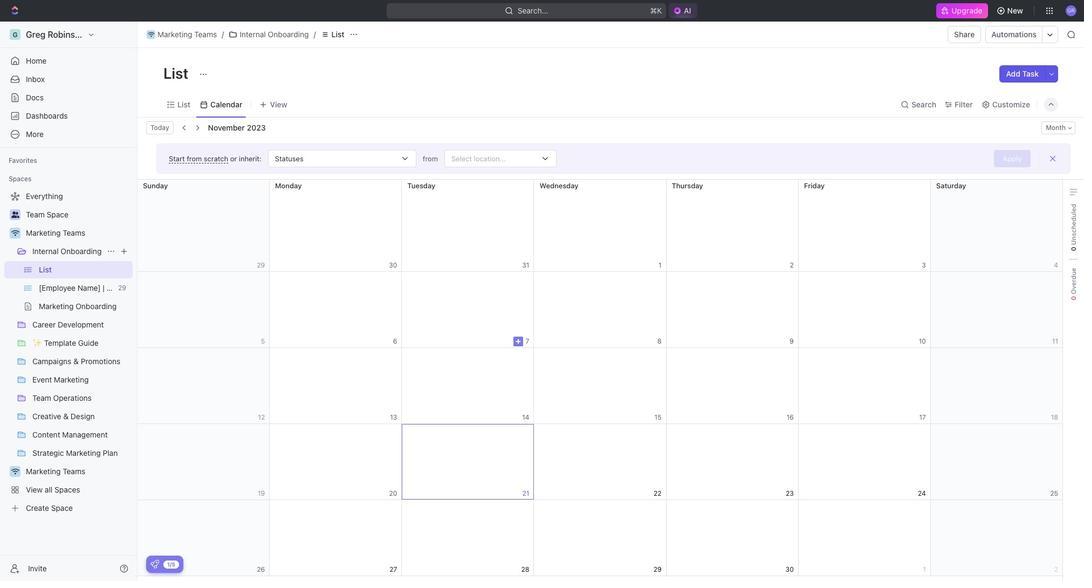 Task type: vqa. For each thing, say whether or not it's contained in the screenshot.


Task type: describe. For each thing, give the bounding box(es) containing it.
marketing down strategic
[[26, 467, 61, 476]]

operations
[[53, 393, 92, 403]]

campaigns & promotions
[[32, 357, 121, 366]]

content management
[[32, 430, 108, 439]]

row containing 29
[[138, 180, 1064, 272]]

wifi image for the middle marketing teams link
[[11, 230, 19, 236]]

row containing 5
[[138, 272, 1064, 348]]

0 vertical spatial spaces
[[9, 175, 32, 183]]

career
[[32, 320, 56, 329]]

gr
[[1068, 7, 1076, 14]]

search button
[[898, 97, 940, 112]]

campaigns & promotions link
[[32, 353, 131, 370]]

space for team space
[[47, 210, 68, 219]]

⌘k
[[651, 6, 662, 15]]

3
[[923, 261, 927, 269]]

0 vertical spatial internal onboarding link
[[226, 28, 312, 41]]

[employee
[[39, 283, 76, 293]]

1 from from the left
[[187, 154, 202, 163]]

create space
[[26, 504, 73, 513]]

favorites
[[9, 157, 37, 165]]

career development
[[32, 320, 104, 329]]

start from scratch link
[[169, 154, 228, 163]]

select location...
[[452, 154, 506, 163]]

tuesday
[[408, 181, 436, 190]]

team operations link
[[32, 390, 131, 407]]

0 horizontal spatial 1
[[659, 261, 662, 269]]

2023
[[247, 123, 266, 132]]

calendar
[[211, 100, 243, 109]]

more
[[26, 130, 44, 139]]

view for view all spaces
[[26, 485, 43, 494]]

workspace
[[94, 30, 139, 39]]

15
[[655, 413, 662, 421]]

all
[[45, 485, 53, 494]]

inbox link
[[4, 71, 133, 88]]

0 horizontal spatial 30
[[389, 261, 397, 269]]

design
[[71, 412, 95, 421]]

gr button
[[1063, 2, 1081, 19]]

12
[[258, 413, 265, 421]]

grid containing sunday
[[137, 180, 1064, 581]]

statuses
[[275, 154, 304, 163]]

20
[[389, 489, 397, 497]]

19
[[258, 489, 265, 497]]

2 horizontal spatial list link
[[318, 28, 347, 41]]

campaigns
[[32, 357, 71, 366]]

greg
[[26, 30, 45, 39]]

2 / from the left
[[314, 30, 316, 39]]

more button
[[4, 126, 133, 143]]

development
[[58, 320, 104, 329]]

7
[[526, 337, 530, 345]]

1 / from the left
[[222, 30, 224, 39]]

monday
[[275, 181, 302, 190]]

view button
[[256, 92, 291, 117]]

inherit:
[[239, 154, 262, 163]]

template
[[44, 338, 76, 348]]

row containing 26
[[138, 500, 1064, 576]]

content management link
[[32, 426, 131, 444]]

1 vertical spatial marketing teams link
[[26, 225, 131, 242]]

2 vertical spatial list link
[[39, 261, 131, 279]]

add
[[1007, 69, 1021, 78]]

ai button
[[669, 3, 698, 18]]

2 vertical spatial marketing teams link
[[26, 463, 131, 480]]

4
[[1055, 261, 1059, 269]]

creative & design
[[32, 412, 95, 421]]

customize
[[993, 100, 1031, 109]]

1 horizontal spatial 29
[[257, 261, 265, 269]]

start from scratch or inherit:
[[169, 154, 262, 163]]

select location... button
[[438, 150, 563, 167]]

overdue
[[1070, 268, 1078, 296]]

1 horizontal spatial 1
[[924, 565, 927, 574]]

space for create space
[[51, 504, 73, 513]]

automations button
[[987, 26, 1043, 43]]

marketing right wifi image
[[158, 30, 192, 39]]

share button
[[948, 26, 982, 43]]

home
[[26, 56, 47, 65]]

wifi image for bottommost marketing teams link
[[11, 469, 19, 475]]

1 vertical spatial teams
[[63, 228, 85, 238]]

tree inside sidebar "navigation"
[[4, 188, 169, 517]]

event
[[32, 375, 52, 384]]

0 vertical spatial marketing teams link
[[144, 28, 220, 41]]

0 horizontal spatial internal onboarding link
[[32, 243, 103, 260]]

14
[[523, 413, 530, 421]]

wifi image
[[148, 32, 155, 37]]

career development link
[[32, 316, 131, 334]]

marketing down team space in the top of the page
[[26, 228, 61, 238]]

marketing teams for bottommost marketing teams link
[[26, 467, 85, 476]]

upgrade link
[[937, 3, 989, 18]]

marketing inside "link"
[[66, 449, 101, 458]]

marketing onboarding
[[39, 302, 117, 311]]

strategic marketing plan link
[[32, 445, 131, 462]]

content
[[32, 430, 60, 439]]

new
[[1008, 6, 1024, 15]]

& for creative
[[63, 412, 69, 421]]

6
[[393, 337, 397, 345]]

add task button
[[1000, 65, 1046, 83]]

dashboards
[[26, 111, 68, 120]]

1/5
[[167, 561, 175, 568]]

search...
[[518, 6, 549, 15]]

1 vertical spatial spaces
[[55, 485, 80, 494]]

28
[[522, 565, 530, 574]]

team operations
[[32, 393, 92, 403]]

5
[[261, 337, 265, 345]]

marketing teams for the middle marketing teams link
[[26, 228, 85, 238]]

0 vertical spatial internal onboarding
[[240, 30, 309, 39]]

event marketing
[[32, 375, 89, 384]]

onboarding checklist button image
[[151, 560, 159, 569]]

scratch
[[204, 154, 228, 163]]

internal inside sidebar "navigation"
[[32, 247, 59, 256]]

tasks
[[150, 283, 169, 293]]

16
[[787, 413, 794, 421]]



Task type: locate. For each thing, give the bounding box(es) containing it.
marketing onboarding link
[[39, 298, 131, 315]]

marketing teams up "view all spaces"
[[26, 467, 85, 476]]

task
[[1023, 69, 1040, 78]]

0 vertical spatial teams
[[194, 30, 217, 39]]

0 vertical spatial marketing teams
[[158, 30, 217, 39]]

name]
[[78, 283, 101, 293]]

teams
[[194, 30, 217, 39], [63, 228, 85, 238], [63, 467, 85, 476]]

8
[[658, 337, 662, 345]]

marketing teams link
[[144, 28, 220, 41], [26, 225, 131, 242], [26, 463, 131, 480]]

list inside tree
[[39, 265, 52, 274]]

|
[[103, 283, 105, 293]]

1 horizontal spatial &
[[73, 357, 79, 366]]

team for team operations
[[32, 393, 51, 403]]

internal onboarding link
[[226, 28, 312, 41], [32, 243, 103, 260]]

1 horizontal spatial internal onboarding
[[240, 30, 309, 39]]

0 vertical spatial space
[[47, 210, 68, 219]]

tree
[[4, 188, 169, 517]]

0 horizontal spatial 29
[[118, 284, 126, 292]]

wednesday
[[540, 181, 579, 190]]

favorites button
[[4, 154, 41, 167]]

marketing down [employee
[[39, 302, 74, 311]]

1 horizontal spatial list link
[[175, 97, 191, 112]]

calendar link
[[208, 97, 243, 112]]

1 wifi image from the top
[[11, 230, 19, 236]]

0 vertical spatial 29
[[257, 261, 265, 269]]

internal
[[240, 30, 266, 39], [32, 247, 59, 256]]

from right start
[[187, 154, 202, 163]]

create
[[26, 504, 49, 513]]

1 horizontal spatial view
[[270, 100, 287, 109]]

list link
[[318, 28, 347, 41], [175, 97, 191, 112], [39, 261, 131, 279]]

2
[[790, 261, 794, 269], [1055, 565, 1059, 574]]

filter button
[[943, 97, 977, 112]]

inbox
[[26, 74, 45, 84]]

docs
[[26, 93, 44, 102]]

view inside sidebar "navigation"
[[26, 485, 43, 494]]

1 horizontal spatial 30
[[786, 565, 794, 574]]

0 vertical spatial list link
[[318, 28, 347, 41]]

29 inside tree
[[118, 284, 126, 292]]

guide
[[78, 338, 99, 348]]

& for campaigns
[[73, 357, 79, 366]]

team right user group image
[[26, 210, 45, 219]]

view all spaces link
[[4, 481, 131, 499]]

2 0 from the top
[[1070, 296, 1078, 301]]

0 horizontal spatial list link
[[39, 261, 131, 279]]

0 horizontal spatial internal onboarding
[[32, 247, 102, 256]]

grid
[[137, 180, 1064, 581]]

0 vertical spatial internal
[[240, 30, 266, 39]]

29
[[257, 261, 265, 269], [118, 284, 126, 292], [654, 565, 662, 574]]

0 horizontal spatial 2
[[790, 261, 794, 269]]

1 vertical spatial list link
[[175, 97, 191, 112]]

1 horizontal spatial from
[[423, 154, 438, 163]]

search
[[912, 100, 937, 109]]

1 vertical spatial team
[[32, 393, 51, 403]]

4 row from the top
[[138, 424, 1064, 500]]

robinson's
[[48, 30, 92, 39]]

30
[[389, 261, 397, 269], [786, 565, 794, 574]]

22
[[654, 489, 662, 497]]

sunday
[[143, 181, 168, 190]]

plan
[[103, 449, 118, 458]]

onboarding inside 'link'
[[76, 302, 117, 311]]

1 vertical spatial 29
[[118, 284, 126, 292]]

2 vertical spatial 29
[[654, 565, 662, 574]]

internal onboarding
[[240, 30, 309, 39], [32, 247, 102, 256]]

spaces down favorites button
[[9, 175, 32, 183]]

0 horizontal spatial view
[[26, 485, 43, 494]]

25
[[1051, 489, 1059, 497]]

view inside button
[[270, 100, 287, 109]]

/
[[222, 30, 224, 39], [314, 30, 316, 39]]

0 horizontal spatial &
[[63, 412, 69, 421]]

greg robinson's workspace
[[26, 30, 139, 39]]

1 vertical spatial 0
[[1070, 296, 1078, 301]]

0 vertical spatial team
[[26, 210, 45, 219]]

wifi image
[[11, 230, 19, 236], [11, 469, 19, 475]]

tree containing everything
[[4, 188, 169, 517]]

view left all
[[26, 485, 43, 494]]

automations
[[992, 30, 1037, 39]]

statuses button
[[262, 150, 423, 167]]

1 vertical spatial view
[[26, 485, 43, 494]]

marketing teams
[[158, 30, 217, 39], [26, 228, 85, 238], [26, 467, 85, 476]]

3 row from the top
[[138, 348, 1064, 424]]

1 vertical spatial 2
[[1055, 565, 1059, 574]]

& down "✨ template guide" link
[[73, 357, 79, 366]]

0 horizontal spatial internal
[[32, 247, 59, 256]]

✨ template guide
[[32, 338, 99, 348]]

g
[[13, 30, 18, 39]]

space down view all spaces link
[[51, 504, 73, 513]]

1 vertical spatial marketing teams
[[26, 228, 85, 238]]

1
[[659, 261, 662, 269], [924, 565, 927, 574]]

from
[[187, 154, 202, 163], [423, 154, 438, 163]]

1 row from the top
[[138, 180, 1064, 272]]

add task
[[1007, 69, 1040, 78]]

2 vertical spatial teams
[[63, 467, 85, 476]]

1 horizontal spatial /
[[314, 30, 316, 39]]

or
[[230, 154, 237, 163]]

view for view
[[270, 100, 287, 109]]

team space link
[[26, 206, 131, 223]]

0 vertical spatial &
[[73, 357, 79, 366]]

onboarding checklist button element
[[151, 560, 159, 569]]

1 vertical spatial internal onboarding link
[[32, 243, 103, 260]]

filter
[[955, 100, 974, 109]]

greg robinson's workspace, , element
[[10, 29, 21, 40]]

view right calendar on the top of page
[[270, 100, 287, 109]]

dropdown menu image
[[516, 339, 521, 344]]

marketing up operations
[[54, 375, 89, 384]]

spaces up create space link
[[55, 485, 80, 494]]

team for team space
[[26, 210, 45, 219]]

1 vertical spatial 30
[[786, 565, 794, 574]]

row containing 12
[[138, 348, 1064, 424]]

27
[[390, 565, 397, 574]]

view all spaces
[[26, 485, 80, 494]]

sidebar navigation
[[0, 22, 169, 581]]

21
[[523, 489, 530, 497]]

✨
[[32, 338, 42, 348]]

row
[[138, 180, 1064, 272], [138, 272, 1064, 348], [138, 348, 1064, 424], [138, 424, 1064, 500], [138, 500, 1064, 576]]

marketing teams right wifi image
[[158, 30, 217, 39]]

0 vertical spatial 2
[[790, 261, 794, 269]]

0 vertical spatial 30
[[389, 261, 397, 269]]

26
[[257, 565, 265, 574]]

2 row from the top
[[138, 272, 1064, 348]]

1 vertical spatial internal onboarding
[[32, 247, 102, 256]]

1 vertical spatial &
[[63, 412, 69, 421]]

1 horizontal spatial internal onboarding link
[[226, 28, 312, 41]]

1 vertical spatial internal
[[32, 247, 59, 256]]

ai
[[684, 6, 692, 15]]

9
[[790, 337, 794, 345]]

0 horizontal spatial spaces
[[9, 175, 32, 183]]

0 for overdue
[[1070, 296, 1078, 301]]

management
[[62, 430, 108, 439]]

0 horizontal spatial /
[[222, 30, 224, 39]]

0 vertical spatial wifi image
[[11, 230, 19, 236]]

promotions
[[81, 357, 121, 366]]

unscheduled
[[1070, 204, 1078, 247]]

strategic marketing plan
[[32, 449, 118, 458]]

creative & design link
[[32, 408, 131, 425]]

1 0 from the top
[[1070, 247, 1078, 251]]

strategic
[[32, 449, 64, 458]]

row containing 19
[[138, 424, 1064, 500]]

team space
[[26, 210, 68, 219]]

everything link
[[4, 188, 131, 205]]

[employee name] | onboarding tasks link
[[39, 280, 169, 297]]

1 horizontal spatial 2
[[1055, 565, 1059, 574]]

2 from from the left
[[423, 154, 438, 163]]

& left design
[[63, 412, 69, 421]]

team
[[26, 210, 45, 219], [32, 393, 51, 403]]

month button
[[1042, 121, 1076, 134]]

creative
[[32, 412, 61, 421]]

1 horizontal spatial internal
[[240, 30, 266, 39]]

team down the event
[[32, 393, 51, 403]]

list
[[332, 30, 345, 39], [164, 64, 192, 82], [178, 100, 191, 109], [39, 265, 52, 274]]

space down everything link
[[47, 210, 68, 219]]

&
[[73, 357, 79, 366], [63, 412, 69, 421]]

13
[[390, 413, 397, 421]]

1 horizontal spatial spaces
[[55, 485, 80, 494]]

0 for unscheduled
[[1070, 247, 1078, 251]]

23
[[786, 489, 794, 497]]

✨ template guide link
[[32, 335, 131, 352]]

home link
[[4, 52, 133, 70]]

2 vertical spatial marketing teams
[[26, 467, 85, 476]]

month
[[1047, 124, 1067, 132]]

from up "tuesday"
[[423, 154, 438, 163]]

2 horizontal spatial 29
[[654, 565, 662, 574]]

create space link
[[4, 500, 131, 517]]

internal onboarding inside tree
[[32, 247, 102, 256]]

user group image
[[11, 212, 19, 218]]

upgrade
[[952, 6, 983, 15]]

5 row from the top
[[138, 500, 1064, 576]]

0 horizontal spatial from
[[187, 154, 202, 163]]

0 vertical spatial 0
[[1070, 247, 1078, 251]]

location...
[[474, 154, 506, 163]]

0 vertical spatial 1
[[659, 261, 662, 269]]

18
[[1052, 413, 1059, 421]]

1 vertical spatial wifi image
[[11, 469, 19, 475]]

marketing teams down team space in the top of the page
[[26, 228, 85, 238]]

1 vertical spatial space
[[51, 504, 73, 513]]

0 vertical spatial view
[[270, 100, 287, 109]]

1 vertical spatial 1
[[924, 565, 927, 574]]

2 wifi image from the top
[[11, 469, 19, 475]]

dashboards link
[[4, 107, 133, 125]]

marketing down content management link
[[66, 449, 101, 458]]

marketing inside 'link'
[[39, 302, 74, 311]]



